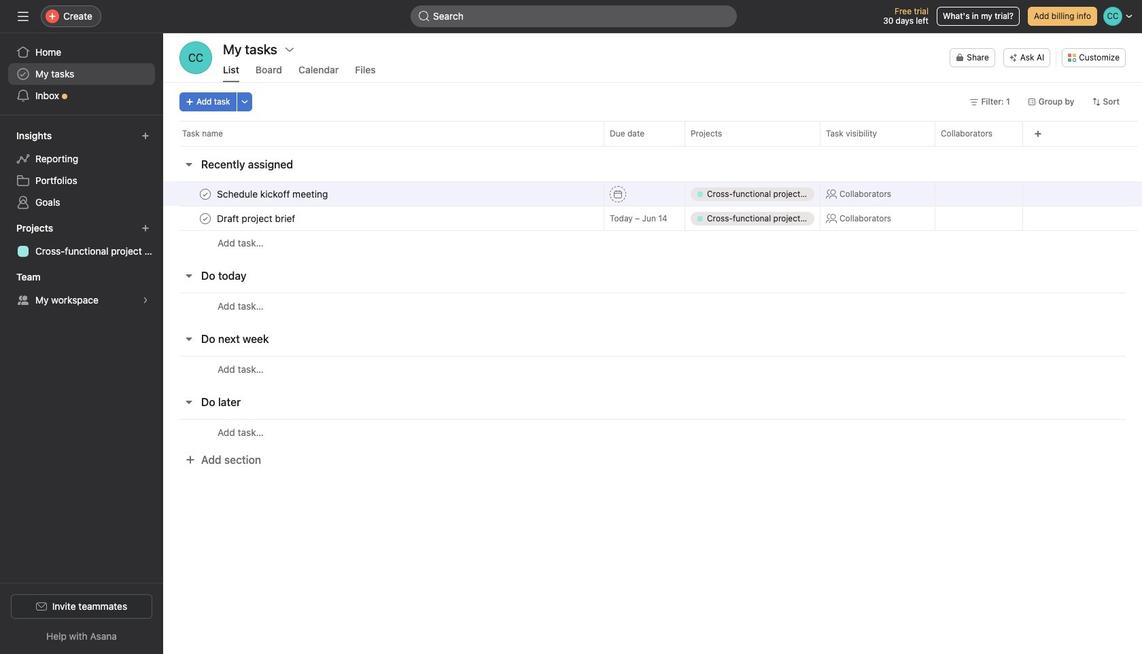 Task type: locate. For each thing, give the bounding box(es) containing it.
mark complete image
[[197, 186, 214, 202]]

2 collapse task list for this group image from the top
[[184, 397, 195, 408]]

1 vertical spatial collapse task list for this group image
[[184, 397, 195, 408]]

header recently assigned tree grid
[[163, 182, 1143, 256]]

add field image
[[1034, 130, 1043, 138]]

0 vertical spatial collapse task list for this group image
[[184, 159, 195, 170]]

see details, my workspace image
[[141, 297, 150, 305]]

1 collapse task list for this group image from the top
[[184, 271, 195, 282]]

collapse task list for this group image
[[184, 271, 195, 282], [184, 334, 195, 345]]

collapse task list for this group image
[[184, 159, 195, 170], [184, 397, 195, 408]]

global element
[[0, 33, 163, 115]]

details image
[[588, 190, 596, 198]]

draft project brief cell
[[163, 206, 604, 231]]

Task name text field
[[214, 187, 332, 201]]

row
[[163, 121, 1143, 146], [180, 146, 1138, 147], [163, 182, 1143, 207], [163, 206, 1143, 231], [163, 231, 1143, 256], [163, 293, 1143, 319], [163, 356, 1143, 382], [163, 420, 1143, 445]]

1 vertical spatial collapse task list for this group image
[[184, 334, 195, 345]]

list box
[[411, 5, 737, 27]]

isinverse image
[[419, 11, 430, 22]]

0 vertical spatial collapse task list for this group image
[[184, 271, 195, 282]]



Task type: vqa. For each thing, say whether or not it's contained in the screenshot.
Task name text field
yes



Task type: describe. For each thing, give the bounding box(es) containing it.
move tasks between sections image
[[563, 190, 571, 198]]

projects element
[[0, 216, 163, 265]]

2 collapse task list for this group image from the top
[[184, 334, 195, 345]]

new insights image
[[141, 132, 150, 140]]

teams element
[[0, 265, 163, 314]]

insights element
[[0, 124, 163, 216]]

Task name text field
[[214, 212, 299, 225]]

cc image
[[188, 41, 203, 74]]

Mark complete checkbox
[[197, 186, 214, 202]]

add collaborators image
[[1002, 189, 1013, 200]]

schedule kickoff meeting cell
[[163, 182, 604, 207]]

new project or portfolio image
[[141, 224, 150, 233]]

hide sidebar image
[[18, 11, 29, 22]]

show options image
[[284, 44, 295, 55]]

mark complete image
[[197, 210, 214, 227]]

more actions image
[[241, 98, 249, 106]]

Mark complete checkbox
[[197, 210, 214, 227]]

1 collapse task list for this group image from the top
[[184, 159, 195, 170]]



